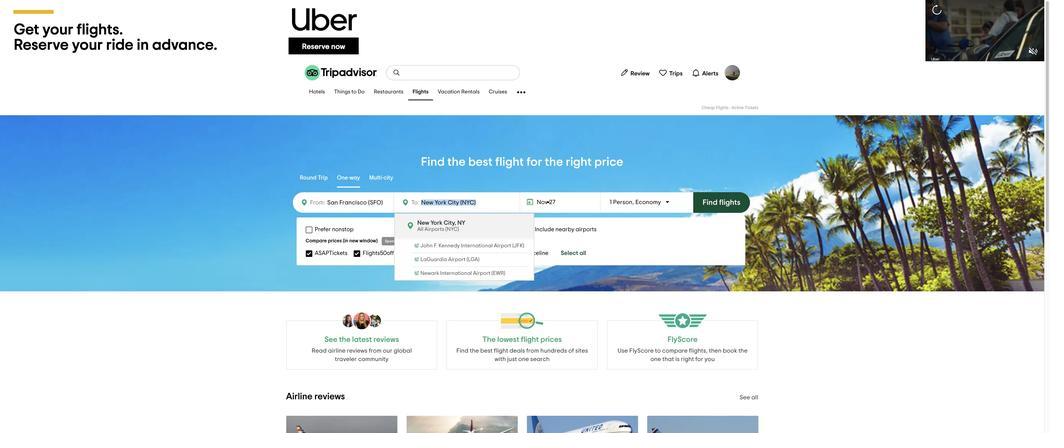 Task type: describe. For each thing, give the bounding box(es) containing it.
do
[[358, 89, 365, 95]]

one search
[[518, 356, 550, 363]]

include nearby airports
[[535, 227, 597, 233]]

restaurants
[[374, 89, 403, 95]]

airline
[[328, 348, 346, 354]]

nov
[[537, 199, 548, 205]]

read
[[312, 348, 327, 354]]

nearby
[[556, 227, 574, 233]]

cruises link
[[484, 84, 512, 100]]

the for see the latest reviews
[[339, 336, 351, 344]]

0 vertical spatial flights
[[413, 89, 429, 95]]

our
[[383, 348, 392, 354]]

select all
[[561, 250, 586, 256]]

(jfk)
[[512, 243, 524, 249]]

,
[[633, 199, 634, 205]]

to inside use flyscore to compare flights, then book the one that is right for you
[[655, 348, 661, 354]]

use flyscore to compare flights, then book the one that is right for you
[[618, 348, 748, 363]]

0 vertical spatial reviews
[[374, 336, 399, 344]]

(in
[[343, 239, 348, 244]]

(nyc)
[[446, 227, 459, 232]]

cheap
[[702, 106, 715, 110]]

with
[[495, 356, 506, 363]]

1 person , economy
[[610, 199, 661, 205]]

find flights
[[703, 199, 741, 207]]

from:
[[310, 200, 325, 206]]

trip
[[318, 175, 328, 181]]

one-way
[[337, 175, 360, 181]]

things
[[334, 89, 350, 95]]

-
[[730, 106, 731, 110]]

newark
[[420, 271, 439, 276]]

find the best flight for the right price
[[421, 156, 623, 168]]

restaurants link
[[369, 84, 408, 100]]

ny
[[457, 220, 465, 226]]

latest
[[352, 336, 372, 344]]

window)
[[359, 239, 378, 244]]

new
[[349, 239, 358, 244]]

flight for for
[[495, 156, 524, 168]]

1 vertical spatial airport
[[448, 257, 466, 263]]

review
[[631, 70, 650, 76]]

deals
[[510, 348, 525, 354]]

find for find the best flight deals from hundreds of sites with just one search
[[456, 348, 469, 354]]

newark international airport (ewr)
[[420, 271, 505, 276]]

one-way link
[[337, 169, 360, 188]]

reviews inside read airline reviews from our global traveler community
[[347, 348, 368, 354]]

one-
[[337, 175, 350, 181]]

prices
[[328, 239, 342, 244]]

all
[[417, 227, 423, 232]]

0 vertical spatial international
[[461, 243, 493, 249]]

priceline
[[526, 250, 549, 256]]

new york city, ny all airports (nyc)
[[417, 220, 465, 232]]

multi-city link
[[369, 169, 393, 188]]

1 horizontal spatial flyscore
[[668, 336, 698, 344]]

multi-city
[[369, 175, 393, 181]]

round trip link
[[300, 169, 328, 188]]

the lowest flight prices
[[482, 336, 562, 344]]

alerts
[[702, 70, 718, 76]]

city
[[384, 175, 393, 181]]

1 vertical spatial international
[[440, 271, 472, 276]]

kennedy
[[439, 243, 460, 249]]

of
[[568, 348, 574, 354]]

2 horizontal spatial airport
[[494, 243, 511, 249]]

vacation
[[438, 89, 460, 95]]

find flights button
[[693, 192, 750, 213]]

nov 27
[[537, 199, 555, 205]]

include
[[535, 227, 554, 233]]

To where? text field
[[419, 198, 490, 208]]

right inside use flyscore to compare flights, then book the one that is right for you
[[681, 356, 694, 363]]

the for find the best flight deals from hundreds of sites with just one search
[[470, 348, 479, 354]]

john f. kennedy international airport (jfk)
[[420, 243, 524, 249]]

for you
[[695, 356, 715, 363]]

new
[[417, 220, 429, 226]]

rentals
[[461, 89, 480, 95]]

lowest
[[497, 336, 519, 344]]

hotels
[[309, 89, 325, 95]]

alaska
[[409, 250, 427, 256]]

flyscore inside use flyscore to compare flights, then book the one that is right for you
[[629, 348, 654, 354]]

the for find the best flight for the right price
[[447, 156, 466, 168]]

find the best flight deals from hundreds of sites with just one search
[[456, 348, 588, 363]]

vacation rentals
[[438, 89, 480, 95]]

advertisement region
[[0, 0, 1044, 61]]

laguardia
[[420, 257, 447, 263]]

economy
[[635, 199, 661, 205]]

(ewr)
[[492, 271, 505, 276]]

from inside read airline reviews from our global traveler community
[[369, 348, 382, 354]]

profile picture image
[[725, 65, 740, 80]]

from inside find the best flight deals from hundreds of sites with just one search
[[526, 348, 539, 354]]

0 vertical spatial airline
[[732, 106, 744, 110]]

find for find the best flight for the right price
[[421, 156, 445, 168]]

1 horizontal spatial airport
[[473, 271, 490, 276]]



Task type: vqa. For each thing, say whether or not it's contained in the screenshot.
Find to the middle
yes



Task type: locate. For each thing, give the bounding box(es) containing it.
airport left (jfk)
[[494, 243, 511, 249]]

1 horizontal spatial right
[[681, 356, 694, 363]]

flight prices
[[521, 336, 562, 344]]

nonstop
[[332, 227, 354, 233]]

2 vertical spatial airport
[[473, 271, 490, 276]]

flights left -
[[716, 106, 729, 110]]

things to do link
[[330, 84, 369, 100]]

price
[[594, 156, 623, 168]]

0 horizontal spatial airport
[[448, 257, 466, 263]]

0 horizontal spatial find
[[421, 156, 445, 168]]

0 vertical spatial best
[[468, 156, 493, 168]]

1 horizontal spatial see
[[740, 395, 750, 401]]

flyscore up the compare
[[668, 336, 698, 344]]

1 vertical spatial flyscore
[[629, 348, 654, 354]]

0 horizontal spatial see
[[324, 336, 337, 344]]

hotels link
[[305, 84, 330, 100]]

airports
[[576, 227, 597, 233]]

then
[[709, 348, 722, 354]]

flight up with
[[494, 348, 508, 354]]

to:
[[411, 200, 419, 206]]

right right 'is'
[[681, 356, 694, 363]]

1 vertical spatial reviews
[[347, 348, 368, 354]]

0 horizontal spatial reviews
[[314, 392, 345, 402]]

1 vertical spatial airline
[[286, 392, 312, 402]]

round trip
[[300, 175, 328, 181]]

the
[[447, 156, 466, 168], [545, 156, 563, 168], [339, 336, 351, 344], [470, 348, 479, 354], [739, 348, 748, 354]]

(lga)
[[467, 257, 480, 263]]

airlines
[[428, 250, 447, 256]]

the inside use flyscore to compare flights, then book the one that is right for you
[[739, 348, 748, 354]]

things to do
[[334, 89, 365, 95]]

john
[[420, 243, 433, 249]]

0 vertical spatial flyscore
[[668, 336, 698, 344]]

1 horizontal spatial reviews
[[347, 348, 368, 354]]

one
[[650, 356, 661, 363]]

cruises
[[489, 89, 507, 95]]

flight left for
[[495, 156, 524, 168]]

multi-
[[369, 175, 384, 181]]

airline
[[732, 106, 744, 110], [286, 392, 312, 402]]

1 horizontal spatial find
[[456, 348, 469, 354]]

flyscore up 'one'
[[629, 348, 654, 354]]

0 vertical spatial airport
[[494, 243, 511, 249]]

2 from from the left
[[526, 348, 539, 354]]

1
[[610, 199, 612, 205]]

compare prices (in new window)
[[306, 239, 378, 244]]

tickets
[[745, 106, 758, 110]]

f.
[[434, 243, 438, 249]]

hundreds
[[540, 348, 567, 354]]

1 vertical spatial right
[[681, 356, 694, 363]]

0 vertical spatial find
[[421, 156, 445, 168]]

airline reviews link
[[286, 392, 345, 402]]

just
[[507, 356, 517, 363]]

compare
[[306, 239, 327, 244]]

2 horizontal spatial find
[[703, 199, 718, 207]]

find inside find the best flight deals from hundreds of sites with just one search
[[456, 348, 469, 354]]

unpublishedflight
[[463, 250, 510, 256]]

0 horizontal spatial flights
[[413, 89, 429, 95]]

select
[[561, 250, 578, 256]]

vacation rentals link
[[433, 84, 484, 100]]

trips
[[669, 70, 683, 76]]

0 vertical spatial all
[[580, 250, 586, 256]]

best for deals
[[480, 348, 493, 354]]

1 vertical spatial flights
[[716, 106, 729, 110]]

from left our
[[369, 348, 382, 354]]

None search field
[[387, 66, 519, 80]]

1 horizontal spatial all
[[752, 395, 758, 401]]

airport
[[494, 243, 511, 249], [448, 257, 466, 263], [473, 271, 490, 276]]

0 vertical spatial see
[[324, 336, 337, 344]]

read airline reviews from our global traveler community
[[312, 348, 412, 363]]

1 horizontal spatial from
[[526, 348, 539, 354]]

the
[[482, 336, 496, 344]]

0 horizontal spatial from
[[369, 348, 382, 354]]

laguardia airport (lga)
[[420, 257, 480, 263]]

cheap flights - airline tickets
[[702, 106, 758, 110]]

0 horizontal spatial airline
[[286, 392, 312, 402]]

0 horizontal spatial right
[[566, 156, 592, 168]]

to up 'one'
[[655, 348, 661, 354]]

all for select all
[[580, 250, 586, 256]]

flights,
[[689, 348, 708, 354]]

1 vertical spatial find
[[703, 199, 718, 207]]

the inside find the best flight deals from hundreds of sites with just one search
[[470, 348, 479, 354]]

trips link
[[656, 65, 686, 80]]

person
[[613, 199, 633, 205]]

find for find flights
[[703, 199, 718, 207]]

see for see all
[[740, 395, 750, 401]]

1 vertical spatial all
[[752, 395, 758, 401]]

flight inside find the best flight deals from hundreds of sites with just one search
[[494, 348, 508, 354]]

see for see the latest reviews
[[324, 336, 337, 344]]

flights left vacation
[[413, 89, 429, 95]]

0 vertical spatial flight
[[495, 156, 524, 168]]

search image
[[393, 69, 400, 77]]

best for for
[[468, 156, 493, 168]]

compare
[[662, 348, 688, 354]]

find
[[421, 156, 445, 168], [703, 199, 718, 207], [456, 348, 469, 354]]

see all link
[[740, 395, 758, 401]]

tripadvisor image
[[305, 65, 377, 80]]

see all
[[740, 395, 758, 401]]

1 horizontal spatial airline
[[732, 106, 744, 110]]

flights link
[[408, 84, 433, 100]]

1 vertical spatial to
[[655, 348, 661, 354]]

0 horizontal spatial to
[[352, 89, 357, 95]]

round
[[300, 175, 317, 181]]

prefer
[[315, 227, 331, 233]]

0 horizontal spatial flyscore
[[629, 348, 654, 354]]

airport down (lga)
[[473, 271, 490, 276]]

best inside find the best flight deals from hundreds of sites with just one search
[[480, 348, 493, 354]]

prefer nonstop
[[315, 227, 354, 233]]

international down laguardia airport (lga)
[[440, 271, 472, 276]]

sites
[[575, 348, 588, 354]]

1 horizontal spatial to
[[655, 348, 661, 354]]

alerts link
[[689, 65, 722, 80]]

flights50off
[[363, 250, 394, 256]]

find inside button
[[703, 199, 718, 207]]

flight for deals
[[494, 348, 508, 354]]

global
[[394, 348, 412, 354]]

use
[[618, 348, 628, 354]]

From where? text field
[[325, 197, 389, 208]]

all for see all
[[752, 395, 758, 401]]

right left price
[[566, 156, 592, 168]]

city,
[[444, 220, 456, 226]]

0 vertical spatial right
[[566, 156, 592, 168]]

0 vertical spatial to
[[352, 89, 357, 95]]

see
[[324, 336, 337, 344], [740, 395, 750, 401]]

way
[[350, 175, 360, 181]]

reviews
[[374, 336, 399, 344], [347, 348, 368, 354], [314, 392, 345, 402]]

airports
[[425, 227, 444, 232]]

2 horizontal spatial reviews
[[374, 336, 399, 344]]

asaptickets
[[315, 250, 347, 256]]

flight
[[495, 156, 524, 168], [494, 348, 508, 354]]

to left do
[[352, 89, 357, 95]]

1 horizontal spatial flights
[[716, 106, 729, 110]]

international up unpublishedflight in the bottom of the page
[[461, 243, 493, 249]]

traveler community
[[335, 356, 389, 363]]

0 horizontal spatial all
[[580, 250, 586, 256]]

1 from from the left
[[369, 348, 382, 354]]

27
[[549, 199, 555, 205]]

airport up newark international airport (ewr)
[[448, 257, 466, 263]]

1 vertical spatial flight
[[494, 348, 508, 354]]

1 vertical spatial see
[[740, 395, 750, 401]]

alaska airlines
[[409, 250, 447, 256]]

is
[[675, 356, 680, 363]]

from up the one search
[[526, 348, 539, 354]]

2 vertical spatial find
[[456, 348, 469, 354]]

2 vertical spatial reviews
[[314, 392, 345, 402]]

1 vertical spatial best
[[480, 348, 493, 354]]

for
[[527, 156, 542, 168]]



